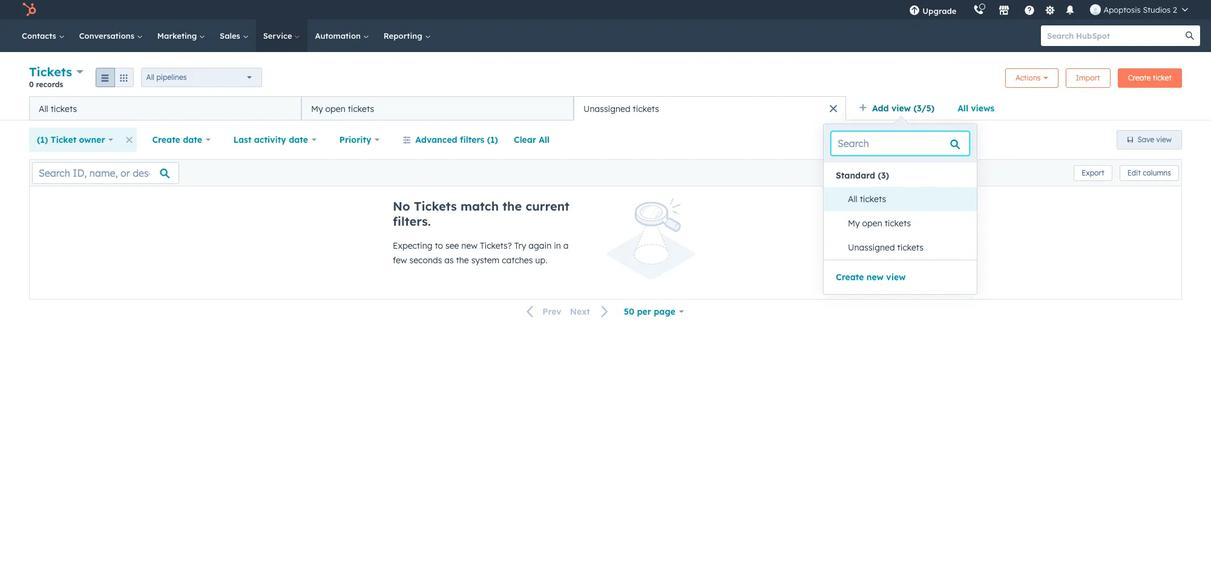 Task type: locate. For each thing, give the bounding box(es) containing it.
tickets
[[51, 103, 77, 114], [348, 103, 374, 114], [633, 103, 660, 114], [860, 194, 887, 205], [885, 218, 912, 229], [898, 242, 924, 253]]

create date button
[[144, 128, 218, 152]]

settings link
[[1043, 3, 1058, 16]]

unassigned down tickets banner
[[584, 103, 631, 114]]

1 vertical spatial tickets
[[414, 199, 457, 214]]

1 vertical spatial create
[[152, 134, 180, 145]]

(1)
[[37, 134, 48, 145], [487, 134, 498, 145]]

1 vertical spatial open
[[863, 218, 883, 229]]

open
[[326, 103, 346, 114], [863, 218, 883, 229]]

tickets down standard (3)
[[860, 194, 887, 205]]

(1) inside popup button
[[37, 134, 48, 145]]

50
[[624, 306, 635, 317]]

tickets right no
[[414, 199, 457, 214]]

0 vertical spatial my
[[311, 103, 323, 114]]

all tickets button down all pipelines
[[29, 96, 302, 121]]

unassigned
[[584, 103, 631, 114], [848, 242, 896, 253]]

0 horizontal spatial open
[[326, 103, 346, 114]]

my open tickets button up advanced on the top left of page
[[302, 96, 574, 121]]

all tickets
[[39, 103, 77, 114], [848, 194, 887, 205]]

2 (1) from the left
[[487, 134, 498, 145]]

tickets down standard (3) button
[[885, 218, 912, 229]]

0 vertical spatial the
[[503, 199, 522, 214]]

date inside popup button
[[289, 134, 308, 145]]

my open tickets
[[311, 103, 374, 114], [848, 218, 912, 229]]

0 horizontal spatial date
[[183, 134, 202, 145]]

open up the "priority"
[[326, 103, 346, 114]]

a
[[564, 240, 569, 251]]

all tickets down standard (3)
[[848, 194, 887, 205]]

notifications image
[[1066, 5, 1076, 16]]

1 date from the left
[[183, 134, 202, 145]]

0 vertical spatial new
[[462, 240, 478, 251]]

1 horizontal spatial tickets
[[414, 199, 457, 214]]

apoptosis studios 2 button
[[1084, 0, 1196, 19]]

all tickets for right all tickets button
[[848, 194, 887, 205]]

all tickets button down standard (3) button
[[836, 187, 977, 211]]

my open tickets down (3)
[[848, 218, 912, 229]]

0 horizontal spatial create
[[152, 134, 180, 145]]

unassigned tickets up create new view button
[[848, 242, 924, 253]]

create
[[1129, 73, 1152, 82], [152, 134, 180, 145], [836, 272, 865, 283]]

service
[[263, 31, 295, 41]]

0 vertical spatial all tickets
[[39, 103, 77, 114]]

help image
[[1025, 5, 1036, 16]]

(1) right filters
[[487, 134, 498, 145]]

next
[[570, 307, 590, 317]]

0 horizontal spatial the
[[456, 255, 469, 266]]

0 vertical spatial tickets
[[29, 64, 72, 79]]

0 horizontal spatial all tickets
[[39, 103, 77, 114]]

1 horizontal spatial all tickets
[[848, 194, 887, 205]]

50 per page button
[[616, 300, 692, 324]]

view for save
[[1157, 135, 1172, 144]]

0 horizontal spatial tickets
[[29, 64, 72, 79]]

my open tickets up the "priority"
[[311, 103, 374, 114]]

expecting
[[393, 240, 433, 251]]

create inside create new view button
[[836, 272, 865, 283]]

tickets
[[29, 64, 72, 79], [414, 199, 457, 214]]

standard
[[836, 170, 876, 181]]

sales
[[220, 31, 243, 41]]

2 vertical spatial create
[[836, 272, 865, 283]]

up.
[[536, 255, 548, 266]]

apoptosis studios 2
[[1104, 5, 1178, 15]]

create for create date
[[152, 134, 180, 145]]

0 vertical spatial view
[[892, 103, 912, 114]]

edit columns
[[1128, 168, 1172, 177]]

open down standard (3)
[[863, 218, 883, 229]]

0 horizontal spatial (1)
[[37, 134, 48, 145]]

system
[[472, 255, 500, 266]]

0 vertical spatial unassigned
[[584, 103, 631, 114]]

views
[[972, 103, 995, 114]]

hubspot link
[[15, 2, 45, 17]]

1 (1) from the left
[[37, 134, 48, 145]]

unassigned up create new view button
[[848, 242, 896, 253]]

tickets down records
[[51, 103, 77, 114]]

all down standard
[[848, 194, 858, 205]]

0 horizontal spatial my open tickets
[[311, 103, 374, 114]]

1 vertical spatial the
[[456, 255, 469, 266]]

view for add
[[892, 103, 912, 114]]

contacts
[[22, 31, 59, 41]]

all
[[146, 72, 154, 81], [958, 103, 969, 114], [39, 103, 48, 114], [539, 134, 550, 145], [848, 194, 858, 205]]

all pipelines button
[[141, 68, 262, 87]]

my open tickets button down standard (3) button
[[836, 211, 977, 236]]

create new view
[[836, 272, 906, 283]]

tara schultz image
[[1091, 4, 1102, 15]]

no tickets match the current filters.
[[393, 199, 570, 229]]

date left the last
[[183, 134, 202, 145]]

0 horizontal spatial all tickets button
[[29, 96, 302, 121]]

unassigned tickets down tickets banner
[[584, 103, 660, 114]]

edit
[[1128, 168, 1142, 177]]

all left views
[[958, 103, 969, 114]]

date
[[183, 134, 202, 145], [289, 134, 308, 145]]

the right match at the left of the page
[[503, 199, 522, 214]]

1 horizontal spatial date
[[289, 134, 308, 145]]

create inside create ticket button
[[1129, 73, 1152, 82]]

1 vertical spatial view
[[1157, 135, 1172, 144]]

save view
[[1138, 135, 1172, 144]]

view inside 'popup button'
[[892, 103, 912, 114]]

0 horizontal spatial new
[[462, 240, 478, 251]]

0 horizontal spatial my
[[311, 103, 323, 114]]

import
[[1077, 73, 1101, 82]]

view
[[892, 103, 912, 114], [1157, 135, 1172, 144], [887, 272, 906, 283]]

view inside 'button'
[[1157, 135, 1172, 144]]

1 horizontal spatial my
[[848, 218, 860, 229]]

0 vertical spatial create
[[1129, 73, 1152, 82]]

1 vertical spatial new
[[867, 272, 884, 283]]

create ticket button
[[1118, 68, 1183, 88]]

try
[[515, 240, 527, 251]]

hubspot image
[[22, 2, 36, 17]]

0 vertical spatial unassigned tickets
[[584, 103, 660, 114]]

1 horizontal spatial create
[[836, 272, 865, 283]]

match
[[461, 199, 499, 214]]

actions button
[[1006, 68, 1059, 88]]

tickets up priority popup button
[[348, 103, 374, 114]]

all for the top all tickets button
[[39, 103, 48, 114]]

0 horizontal spatial my open tickets button
[[302, 96, 574, 121]]

0 vertical spatial all tickets button
[[29, 96, 302, 121]]

menu
[[901, 0, 1197, 19]]

1 vertical spatial unassigned tickets
[[848, 242, 924, 253]]

1 vertical spatial all tickets
[[848, 194, 887, 205]]

1 horizontal spatial (1)
[[487, 134, 498, 145]]

all tickets down records
[[39, 103, 77, 114]]

Search ID, name, or description search field
[[32, 162, 179, 184]]

standard (3) button
[[824, 165, 977, 186]]

save
[[1138, 135, 1155, 144]]

my up last activity date popup button
[[311, 103, 323, 114]]

calling icon image
[[974, 5, 985, 16]]

1 horizontal spatial my open tickets button
[[836, 211, 977, 236]]

1 vertical spatial all tickets button
[[836, 187, 977, 211]]

1 horizontal spatial unassigned
[[848, 242, 896, 253]]

1 horizontal spatial the
[[503, 199, 522, 214]]

1 vertical spatial my open tickets
[[848, 218, 912, 229]]

all tickets button
[[29, 96, 302, 121], [836, 187, 977, 211]]

expecting to see new tickets? try again in a few seconds as the system catches up.
[[393, 240, 569, 266]]

again
[[529, 240, 552, 251]]

2 date from the left
[[289, 134, 308, 145]]

50 per page
[[624, 306, 676, 317]]

create inside create date 'popup button'
[[152, 134, 180, 145]]

0 vertical spatial my open tickets
[[311, 103, 374, 114]]

new
[[462, 240, 478, 251], [867, 272, 884, 283]]

1 horizontal spatial unassigned tickets
[[848, 242, 924, 253]]

1 horizontal spatial open
[[863, 218, 883, 229]]

1 vertical spatial my
[[848, 218, 860, 229]]

per
[[637, 306, 652, 317]]

in
[[554, 240, 561, 251]]

next button
[[566, 304, 616, 320]]

export
[[1082, 168, 1105, 177]]

tickets up records
[[29, 64, 72, 79]]

create for create ticket
[[1129, 73, 1152, 82]]

settings image
[[1045, 5, 1056, 16]]

date right activity on the top of the page
[[289, 134, 308, 145]]

the right as on the left top of page
[[456, 255, 469, 266]]

all tickets for the top all tickets button
[[39, 103, 77, 114]]

all left pipelines
[[146, 72, 154, 81]]

all down 0 records
[[39, 103, 48, 114]]

reporting
[[384, 31, 425, 41]]

priority
[[340, 134, 372, 145]]

2 vertical spatial view
[[887, 272, 906, 283]]

my down standard
[[848, 218, 860, 229]]

view inside button
[[887, 272, 906, 283]]

unassigned tickets button
[[574, 96, 847, 121], [836, 236, 977, 260]]

1 vertical spatial unassigned
[[848, 242, 896, 253]]

group
[[95, 68, 134, 87]]

1 horizontal spatial new
[[867, 272, 884, 283]]

my open tickets button
[[302, 96, 574, 121], [836, 211, 977, 236]]

1 vertical spatial my open tickets button
[[836, 211, 977, 236]]

2 horizontal spatial create
[[1129, 73, 1152, 82]]

prev button
[[520, 304, 566, 320]]

0
[[29, 80, 34, 89]]

0 horizontal spatial unassigned
[[584, 103, 631, 114]]

reporting link
[[377, 19, 438, 52]]

search image
[[1186, 31, 1195, 40]]

(1) left ticket
[[37, 134, 48, 145]]

catches
[[502, 255, 533, 266]]



Task type: describe. For each thing, give the bounding box(es) containing it.
clear
[[514, 134, 537, 145]]

(3/5)
[[914, 103, 935, 114]]

create for create new view
[[836, 272, 865, 283]]

owner
[[79, 134, 105, 145]]

actions
[[1016, 73, 1041, 82]]

0 vertical spatial unassigned tickets button
[[574, 96, 847, 121]]

add
[[873, 103, 889, 114]]

tickets button
[[29, 63, 83, 81]]

few
[[393, 255, 407, 266]]

all views link
[[950, 96, 1003, 121]]

all views
[[958, 103, 995, 114]]

search button
[[1180, 25, 1201, 46]]

clear all button
[[506, 128, 558, 152]]

pipelines
[[156, 72, 187, 81]]

notifications button
[[1061, 0, 1081, 19]]

tickets up create new view button
[[898, 242, 924, 253]]

new inside expecting to see new tickets? try again in a few seconds as the system catches up.
[[462, 240, 478, 251]]

all pipelines
[[146, 72, 187, 81]]

seconds
[[410, 255, 442, 266]]

all for right all tickets button
[[848, 194, 858, 205]]

last
[[234, 134, 252, 145]]

date inside 'popup button'
[[183, 134, 202, 145]]

to
[[435, 240, 443, 251]]

2
[[1174, 5, 1178, 15]]

Search HubSpot search field
[[1042, 25, 1190, 46]]

marketplaces button
[[992, 0, 1018, 19]]

filters
[[460, 134, 485, 145]]

upgrade image
[[910, 5, 921, 16]]

filters.
[[393, 214, 431, 229]]

conversations link
[[72, 19, 150, 52]]

export button
[[1074, 165, 1113, 181]]

all right 'clear'
[[539, 134, 550, 145]]

columns
[[1144, 168, 1172, 177]]

help button
[[1020, 0, 1041, 19]]

automation link
[[308, 19, 377, 52]]

0 vertical spatial open
[[326, 103, 346, 114]]

priority button
[[332, 128, 388, 152]]

Search search field
[[832, 131, 970, 156]]

ticket
[[51, 134, 76, 145]]

apoptosis
[[1104, 5, 1141, 15]]

save view button
[[1117, 130, 1183, 150]]

all for the all views link
[[958, 103, 969, 114]]

import button
[[1066, 68, 1111, 88]]

calling icon button
[[969, 2, 990, 18]]

edit columns button
[[1120, 165, 1180, 181]]

tickets inside popup button
[[29, 64, 72, 79]]

the inside no tickets match the current filters.
[[503, 199, 522, 214]]

studios
[[1144, 5, 1171, 15]]

1 vertical spatial unassigned tickets button
[[836, 236, 977, 260]]

page
[[654, 306, 676, 317]]

tickets?
[[480, 240, 512, 251]]

the inside expecting to see new tickets? try again in a few seconds as the system catches up.
[[456, 255, 469, 266]]

tickets banner
[[29, 63, 1183, 96]]

add view (3/5)
[[873, 103, 935, 114]]

0 horizontal spatial unassigned tickets
[[584, 103, 660, 114]]

(1) ticket owner button
[[29, 128, 121, 152]]

create date
[[152, 134, 202, 145]]

pagination navigation
[[520, 304, 616, 320]]

tickets inside no tickets match the current filters.
[[414, 199, 457, 214]]

ticket
[[1154, 73, 1172, 82]]

(1) inside button
[[487, 134, 498, 145]]

create ticket
[[1129, 73, 1172, 82]]

activity
[[254, 134, 286, 145]]

conversations
[[79, 31, 137, 41]]

standard (3)
[[836, 170, 890, 181]]

prev
[[543, 307, 562, 317]]

records
[[36, 80, 63, 89]]

group inside tickets banner
[[95, 68, 134, 87]]

0 records
[[29, 80, 63, 89]]

1 horizontal spatial my open tickets
[[848, 218, 912, 229]]

1 horizontal spatial all tickets button
[[836, 187, 977, 211]]

advanced
[[416, 134, 458, 145]]

upgrade
[[923, 6, 957, 16]]

0 vertical spatial my open tickets button
[[302, 96, 574, 121]]

new inside button
[[867, 272, 884, 283]]

last activity date button
[[226, 128, 324, 152]]

last activity date
[[234, 134, 308, 145]]

no
[[393, 199, 410, 214]]

(1) ticket owner
[[37, 134, 105, 145]]

advanced filters (1) button
[[395, 128, 506, 152]]

sales link
[[213, 19, 256, 52]]

advanced filters (1)
[[416, 134, 498, 145]]

contacts link
[[15, 19, 72, 52]]

service link
[[256, 19, 308, 52]]

marketing link
[[150, 19, 213, 52]]

tickets down tickets banner
[[633, 103, 660, 114]]

add view (3/5) button
[[852, 96, 950, 121]]

all inside popup button
[[146, 72, 154, 81]]

as
[[445, 255, 454, 266]]

marketplaces image
[[1000, 5, 1010, 16]]

current
[[526, 199, 570, 214]]

create new view button
[[836, 270, 906, 285]]

see
[[446, 240, 459, 251]]

menu containing apoptosis studios 2
[[901, 0, 1197, 19]]

automation
[[315, 31, 363, 41]]

marketing
[[157, 31, 199, 41]]



Task type: vqa. For each thing, say whether or not it's contained in the screenshot.
the leftmost menu item
no



